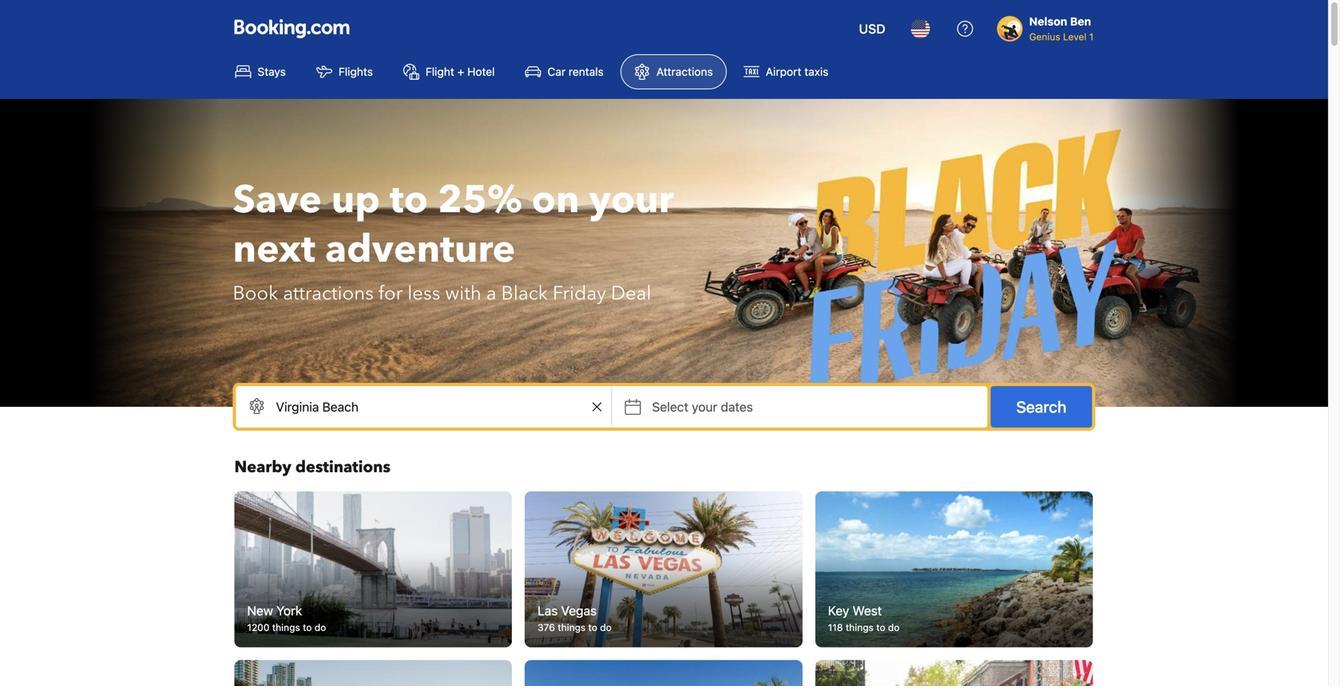 Task type: vqa. For each thing, say whether or not it's contained in the screenshot.
to associated with New York
yes



Task type: locate. For each thing, give the bounding box(es) containing it.
things
[[272, 623, 300, 634], [558, 623, 586, 634], [846, 623, 874, 634]]

black
[[501, 281, 548, 307]]

0 horizontal spatial your
[[589, 174, 674, 226]]

search button
[[991, 387, 1092, 428]]

2 horizontal spatial things
[[846, 623, 874, 634]]

25%
[[438, 174, 522, 226]]

your left the dates
[[692, 400, 718, 415]]

destinations
[[295, 457, 391, 479]]

flight + hotel
[[426, 65, 495, 78]]

key west image
[[815, 492, 1093, 648]]

your right on
[[589, 174, 674, 226]]

hotel
[[467, 65, 495, 78]]

things down vegas
[[558, 623, 586, 634]]

nearby
[[234, 457, 291, 479]]

things down york
[[272, 623, 300, 634]]

airport taxis link
[[730, 54, 842, 89]]

las vegas image
[[525, 492, 803, 648]]

things inside the key west 118 things to do
[[846, 623, 874, 634]]

1 do from the left
[[315, 623, 326, 634]]

miami image
[[525, 661, 803, 687]]

do right 118
[[888, 623, 900, 634]]

stays
[[258, 65, 286, 78]]

to right up
[[390, 174, 428, 226]]

to inside the key west 118 things to do
[[876, 623, 886, 634]]

flights
[[339, 65, 373, 78]]

save up to 25% on your next adventure book attractions for less with a black friday deal
[[233, 174, 674, 307]]

2 horizontal spatial do
[[888, 623, 900, 634]]

3 things from the left
[[846, 623, 874, 634]]

do inside new york 1200 things to do
[[315, 623, 326, 634]]

to for key west
[[876, 623, 886, 634]]

1 horizontal spatial things
[[558, 623, 586, 634]]

save
[[233, 174, 322, 226]]

adventure
[[325, 224, 515, 276]]

stays link
[[222, 54, 299, 89]]

do right 376
[[600, 623, 612, 634]]

do
[[315, 623, 326, 634], [600, 623, 612, 634], [888, 623, 900, 634]]

to down west on the bottom of the page
[[876, 623, 886, 634]]

ben
[[1070, 15, 1091, 28]]

do for york
[[315, 623, 326, 634]]

to right 1200
[[303, 623, 312, 634]]

+
[[457, 65, 464, 78]]

1 horizontal spatial do
[[600, 623, 612, 634]]

san diego image
[[234, 661, 512, 687]]

to for las vegas
[[588, 623, 598, 634]]

with
[[445, 281, 482, 307]]

usd
[[859, 21, 886, 36]]

taxis
[[805, 65, 829, 78]]

up
[[331, 174, 380, 226]]

0 horizontal spatial things
[[272, 623, 300, 634]]

vegas
[[561, 604, 597, 619]]

1 things from the left
[[272, 623, 300, 634]]

1 vertical spatial your
[[692, 400, 718, 415]]

to inside new york 1200 things to do
[[303, 623, 312, 634]]

things for vegas
[[558, 623, 586, 634]]

do inside the key west 118 things to do
[[888, 623, 900, 634]]

key west 118 things to do
[[828, 604, 900, 634]]

new
[[247, 604, 273, 619]]

car rentals link
[[512, 54, 617, 89]]

to down vegas
[[588, 623, 598, 634]]

new york image
[[234, 492, 512, 648]]

attractions link
[[621, 54, 727, 89]]

car
[[548, 65, 566, 78]]

2 things from the left
[[558, 623, 586, 634]]

to
[[390, 174, 428, 226], [303, 623, 312, 634], [588, 623, 598, 634], [876, 623, 886, 634]]

to inside las vegas 376 things to do
[[588, 623, 598, 634]]

things down west on the bottom of the page
[[846, 623, 874, 634]]

search
[[1016, 398, 1067, 417]]

your
[[589, 174, 674, 226], [692, 400, 718, 415]]

2 do from the left
[[600, 623, 612, 634]]

next
[[233, 224, 316, 276]]

to for new york
[[303, 623, 312, 634]]

3 do from the left
[[888, 623, 900, 634]]

do inside las vegas 376 things to do
[[600, 623, 612, 634]]

0 vertical spatial your
[[589, 174, 674, 226]]

things inside las vegas 376 things to do
[[558, 623, 586, 634]]

to inside save up to 25% on your next adventure book attractions for less with a black friday deal
[[390, 174, 428, 226]]

things inside new york 1200 things to do
[[272, 623, 300, 634]]

do for west
[[888, 623, 900, 634]]

0 horizontal spatial do
[[315, 623, 326, 634]]

level
[[1063, 31, 1087, 42]]

do right 1200
[[315, 623, 326, 634]]

usd button
[[850, 10, 895, 48]]

less
[[408, 281, 440, 307]]

things for west
[[846, 623, 874, 634]]



Task type: describe. For each thing, give the bounding box(es) containing it.
376
[[538, 623, 555, 634]]

york
[[277, 604, 302, 619]]

1
[[1089, 31, 1094, 42]]

west
[[853, 604, 882, 619]]

select
[[652, 400, 689, 415]]

flight + hotel link
[[390, 54, 508, 89]]

new york 1200 things to do
[[247, 604, 326, 634]]

1 horizontal spatial your
[[692, 400, 718, 415]]

car rentals
[[548, 65, 604, 78]]

your account menu nelson ben genius level 1 element
[[997, 7, 1100, 44]]

airport taxis
[[766, 65, 829, 78]]

select your dates
[[652, 400, 753, 415]]

friday
[[553, 281, 606, 307]]

airport
[[766, 65, 802, 78]]

your inside save up to 25% on your next adventure book attractions for less with a black friday deal
[[589, 174, 674, 226]]

Where are you going? search field
[[236, 387, 611, 428]]

rentals
[[569, 65, 604, 78]]

on
[[532, 174, 580, 226]]

for
[[379, 281, 403, 307]]

book
[[233, 281, 278, 307]]

booking.com image
[[234, 19, 349, 38]]

las
[[538, 604, 558, 619]]

attractions
[[283, 281, 374, 307]]

flights link
[[303, 54, 387, 89]]

deal
[[611, 281, 651, 307]]

nearby destinations
[[234, 457, 391, 479]]

nelson
[[1029, 15, 1068, 28]]

118
[[828, 623, 843, 634]]

things for york
[[272, 623, 300, 634]]

key
[[828, 604, 849, 619]]

dates
[[721, 400, 753, 415]]

do for vegas
[[600, 623, 612, 634]]

nelson ben genius level 1
[[1029, 15, 1094, 42]]

1200
[[247, 623, 270, 634]]

new orleans image
[[815, 661, 1093, 687]]

a
[[486, 281, 497, 307]]

flight
[[426, 65, 454, 78]]

las vegas 376 things to do
[[538, 604, 612, 634]]

genius
[[1029, 31, 1061, 42]]

attractions
[[657, 65, 713, 78]]



